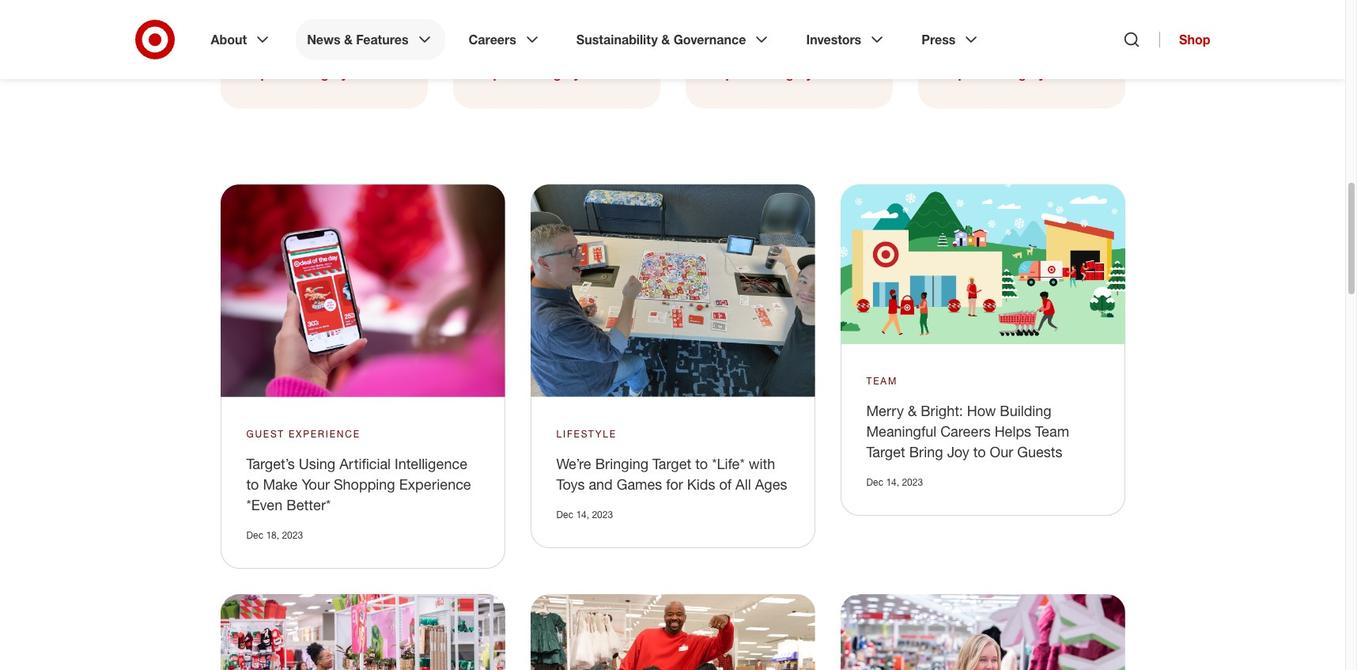 Task type: vqa. For each thing, say whether or not it's contained in the screenshot.
&
yes



Task type: locate. For each thing, give the bounding box(es) containing it.
explore category link down news
[[246, 64, 402, 83]]

explore category
[[246, 66, 348, 82], [478, 66, 581, 82], [711, 66, 814, 82], [944, 66, 1046, 82]]

category down news
[[295, 66, 348, 82]]

2 explore category from the left
[[478, 66, 581, 82]]

careers
[[469, 32, 517, 47], [941, 423, 991, 440]]

and
[[589, 476, 613, 493]]

investors
[[807, 32, 862, 47]]

explore category link down careers link
[[478, 64, 635, 83]]

explore down press link
[[944, 66, 989, 82]]

news
[[307, 32, 341, 47]]

dec 14, 2023 down toys
[[557, 509, 613, 521]]

lifestyle link
[[557, 428, 617, 442]]

1 horizontal spatial careers
[[941, 423, 991, 440]]

1 horizontal spatial experience
[[399, 476, 471, 493]]

2 vertical spatial 2023
[[282, 530, 303, 542]]

to inside target's using artificial intelligence to make your shopping experience *even better*
[[246, 476, 259, 493]]

team
[[867, 375, 898, 387], [1036, 423, 1070, 440]]

0 horizontal spatial experience
[[289, 428, 361, 440]]

1 vertical spatial team
[[1036, 423, 1070, 440]]

category down careers link
[[527, 66, 581, 82]]

& inside merry & bright: how building meaningful careers helps team target bring joy to our guests
[[908, 402, 917, 419]]

0 horizontal spatial team
[[867, 375, 898, 387]]

dec for we're bringing target to *life* with toys and games for kids of all ages
[[557, 509, 574, 521]]

target's using artificial intelligence to make your shopping experience *even better* link
[[246, 455, 471, 514]]

explore category link down better.
[[944, 64, 1100, 83]]

2 category from the left
[[527, 66, 581, 82]]

the latest ways we're making your target run even better.
[[944, 0, 1077, 43]]

explore category link down investors
[[711, 64, 868, 83]]

dec down toys
[[557, 509, 574, 521]]

team inside merry & bright: how building meaningful careers helps team target bring joy to our guests
[[1036, 423, 1070, 440]]

4 explore from the left
[[944, 66, 989, 82]]

about
[[211, 32, 247, 47]]

dec down meaningful
[[867, 476, 884, 488]]

team up merry
[[867, 375, 898, 387]]

dec
[[867, 476, 884, 488], [557, 509, 574, 521], [246, 530, 264, 542]]

dec 14, 2023 for merry & bright: how building meaningful careers helps team target bring joy to our guests
[[867, 476, 924, 488]]

& left governance
[[662, 32, 670, 47]]

1 vertical spatial careers
[[941, 423, 991, 440]]

to up the *even
[[246, 476, 259, 493]]

explore down governance
[[711, 66, 757, 82]]

& inside "link"
[[344, 32, 353, 47]]

1 horizontal spatial &
[[662, 32, 670, 47]]

explore down careers link
[[478, 66, 524, 82]]

category
[[295, 66, 348, 82], [527, 66, 581, 82], [760, 66, 814, 82], [993, 66, 1046, 82]]

*even
[[246, 496, 283, 514]]

1 horizontal spatial 14,
[[887, 476, 900, 488]]

target
[[1016, 6, 1051, 22], [867, 443, 906, 461], [653, 455, 692, 473]]

explore down about link
[[246, 66, 291, 82]]

dec left 18,
[[246, 530, 264, 542]]

explore for 4th "explore category" link from the left
[[944, 66, 989, 82]]

artificial
[[340, 455, 391, 473]]

team up guests
[[1036, 423, 1070, 440]]

1 vertical spatial 14,
[[576, 509, 590, 521]]

ways
[[1003, 0, 1031, 2]]

sustainability & governance link
[[566, 19, 783, 60]]

2023 for toys
[[592, 509, 613, 521]]

target up "for"
[[653, 455, 692, 473]]

0 vertical spatial experience
[[289, 428, 361, 440]]

0 vertical spatial dec 14, 2023
[[867, 476, 924, 488]]

1 category from the left
[[295, 66, 348, 82]]

2 horizontal spatial &
[[908, 402, 917, 419]]

explore category down better.
[[944, 66, 1046, 82]]

dec 14, 2023 down bring
[[867, 476, 924, 488]]

0 horizontal spatial careers
[[469, 32, 517, 47]]

1 horizontal spatial team
[[1036, 423, 1070, 440]]

2023 right 18,
[[282, 530, 303, 542]]

0 horizontal spatial dec 14, 2023
[[557, 509, 613, 521]]

careers inside merry & bright: how building meaningful careers helps team target bring joy to our guests
[[941, 423, 991, 440]]

category down better.
[[993, 66, 1046, 82]]

0 vertical spatial team
[[867, 375, 898, 387]]

3 explore category link from the left
[[711, 64, 868, 83]]

& for sustainability
[[662, 32, 670, 47]]

1 explore category link from the left
[[246, 64, 402, 83]]

1 vertical spatial dec 14, 2023
[[557, 509, 613, 521]]

1 horizontal spatial dec 14, 2023
[[867, 476, 924, 488]]

to up the 'kids' at the right
[[696, 455, 708, 473]]

0 vertical spatial 2023
[[902, 476, 924, 488]]

careers link
[[458, 19, 553, 60]]

lifestyle
[[557, 428, 617, 440]]

2023 down bring
[[902, 476, 924, 488]]

the
[[944, 0, 965, 2]]

0 horizontal spatial 14,
[[576, 509, 590, 521]]

3 category from the left
[[760, 66, 814, 82]]

we're
[[557, 455, 592, 473]]

guests
[[1018, 443, 1063, 461]]

2 vertical spatial dec
[[246, 530, 264, 542]]

explore category down governance
[[711, 66, 814, 82]]

4 explore category link from the left
[[944, 64, 1100, 83]]

2023
[[902, 476, 924, 488], [592, 509, 613, 521], [282, 530, 303, 542]]

experience up "using"
[[289, 428, 361, 440]]

investors link
[[796, 19, 898, 60]]

shop
[[1180, 32, 1211, 47]]

toys
[[557, 476, 585, 493]]

category down investors
[[760, 66, 814, 82]]

1 horizontal spatial to
[[696, 455, 708, 473]]

0 horizontal spatial to
[[246, 476, 259, 493]]

& up meaningful
[[908, 402, 917, 419]]

2023 down and
[[592, 509, 613, 521]]

bring
[[910, 443, 944, 461]]

1 explore from the left
[[246, 66, 291, 82]]

2 horizontal spatial target
[[1016, 6, 1051, 22]]

to inside merry & bright: how building meaningful careers helps team target bring joy to our guests
[[974, 443, 986, 461]]

0 horizontal spatial &
[[344, 32, 353, 47]]

1 vertical spatial 2023
[[592, 509, 613, 521]]

0 vertical spatial 14,
[[887, 476, 900, 488]]

experience down intelligence
[[399, 476, 471, 493]]

14,
[[887, 476, 900, 488], [576, 509, 590, 521]]

0 horizontal spatial 2023
[[282, 530, 303, 542]]

target inside the latest ways we're making your target run even better.
[[1016, 6, 1051, 22]]

explore category down careers link
[[478, 66, 581, 82]]

all
[[736, 476, 751, 493]]

sustainability
[[577, 32, 658, 47]]

for
[[667, 476, 684, 493]]

intelligence
[[395, 455, 468, 473]]

to inside the we're bringing target to *life* with toys and games for kids of all ages
[[696, 455, 708, 473]]

14, down toys
[[576, 509, 590, 521]]

1 horizontal spatial dec
[[557, 509, 574, 521]]

target down meaningful
[[867, 443, 906, 461]]

we're bringing target to *life* with toys and games for kids of all ages link
[[557, 455, 788, 493]]

& right news
[[344, 32, 353, 47]]

2 horizontal spatial dec
[[867, 476, 884, 488]]

meaningful
[[867, 423, 937, 440]]

to
[[974, 443, 986, 461], [696, 455, 708, 473], [246, 476, 259, 493]]

2 explore from the left
[[478, 66, 524, 82]]

1 vertical spatial experience
[[399, 476, 471, 493]]

dec 14, 2023
[[867, 476, 924, 488], [557, 509, 613, 521]]

0 vertical spatial careers
[[469, 32, 517, 47]]

how
[[968, 402, 996, 419]]

2 horizontal spatial to
[[974, 443, 986, 461]]

to right joy
[[974, 443, 986, 461]]

1 vertical spatial dec
[[557, 509, 574, 521]]

0 horizontal spatial dec
[[246, 530, 264, 542]]

explore category down news
[[246, 66, 348, 82]]

latest
[[968, 0, 999, 2]]

3 explore from the left
[[711, 66, 757, 82]]

target down we're
[[1016, 6, 1051, 22]]

1 horizontal spatial 2023
[[592, 509, 613, 521]]

1 horizontal spatial target
[[867, 443, 906, 461]]

2023 for careers
[[902, 476, 924, 488]]

explore
[[246, 66, 291, 82], [478, 66, 524, 82], [711, 66, 757, 82], [944, 66, 989, 82]]

experience
[[289, 428, 361, 440], [399, 476, 471, 493]]

making
[[944, 6, 985, 22]]

14, down meaningful
[[887, 476, 900, 488]]

&
[[344, 32, 353, 47], [662, 32, 670, 47], [908, 402, 917, 419]]

explore for 1st "explore category" link from the left
[[246, 66, 291, 82]]

2 horizontal spatial 2023
[[902, 476, 924, 488]]

0 vertical spatial dec
[[867, 476, 884, 488]]

0 horizontal spatial target
[[653, 455, 692, 473]]

features
[[356, 32, 409, 47]]

4 explore category from the left
[[944, 66, 1046, 82]]

target inside merry & bright: how building meaningful careers helps team target bring joy to our guests
[[867, 443, 906, 461]]

kids
[[687, 476, 716, 493]]

explore category link
[[246, 64, 402, 83], [478, 64, 635, 83], [711, 64, 868, 83], [944, 64, 1100, 83]]



Task type: describe. For each thing, give the bounding box(es) containing it.
experience inside target's using artificial intelligence to make your shopping experience *even better*
[[399, 476, 471, 493]]

1 explore category from the left
[[246, 66, 348, 82]]

bright:
[[921, 402, 964, 419]]

& for merry
[[908, 402, 917, 419]]

governance
[[674, 32, 747, 47]]

sustainability & governance
[[577, 32, 747, 47]]

about link
[[200, 19, 283, 60]]

3 explore category from the left
[[711, 66, 814, 82]]

of
[[720, 476, 732, 493]]

2023 for your
[[282, 530, 303, 542]]

4 category from the left
[[993, 66, 1046, 82]]

2 explore category link from the left
[[478, 64, 635, 83]]

team link
[[867, 374, 898, 389]]

14, for merry & bright: how building meaningful careers helps team target bring joy to our guests
[[887, 476, 900, 488]]

target's using artificial intelligence to make your shopping experience *even better*
[[246, 455, 471, 514]]

news & features
[[307, 32, 409, 47]]

games
[[617, 476, 663, 493]]

our
[[990, 443, 1014, 461]]

14, for we're bringing target to *life* with toys and games for kids of all ages
[[576, 509, 590, 521]]

building
[[1000, 402, 1052, 419]]

dec for target's using artificial intelligence to make your shopping experience *even better*
[[246, 530, 264, 542]]

joy
[[948, 443, 970, 461]]

an illustration showing team members working at a target store and distribution center while snow falls. image
[[841, 184, 1126, 344]]

guest
[[246, 428, 285, 440]]

a woman in a pink sweater holds an iphone displaying target's deal of the day in the target app. image
[[220, 184, 505, 398]]

better*
[[287, 496, 331, 514]]

merry & bright: how building meaningful careers helps team target bring joy to our guests
[[867, 402, 1070, 461]]

your
[[302, 476, 330, 493]]

with
[[749, 455, 776, 473]]

bringing
[[596, 455, 649, 473]]

18,
[[266, 530, 279, 542]]

dec 18, 2023
[[246, 530, 303, 542]]

helps
[[995, 423, 1032, 440]]

guest experience
[[246, 428, 361, 440]]

dec for merry & bright: how building meaningful careers helps team target bring joy to our guests
[[867, 476, 884, 488]]

target's
[[246, 455, 295, 473]]

explore for 2nd "explore category" link from the right
[[711, 66, 757, 82]]

press link
[[911, 19, 993, 60]]

guest experience link
[[246, 428, 361, 442]]

shopping
[[334, 476, 395, 493]]

ages
[[755, 476, 788, 493]]

explore for third "explore category" link from the right
[[478, 66, 524, 82]]

dec 14, 2023 for we're bringing target to *life* with toys and games for kids of all ages
[[557, 509, 613, 521]]

using
[[299, 455, 336, 473]]

run
[[1055, 6, 1077, 22]]

better.
[[974, 27, 1010, 43]]

press
[[922, 32, 956, 47]]

even
[[944, 27, 971, 43]]

news & features link
[[296, 19, 445, 60]]

shop link
[[1160, 32, 1211, 47]]

target associate creative director ted halbur and senior graphic designer kelvin lee seated at a table playing the game of life: target edition. image
[[531, 184, 815, 398]]

make
[[263, 476, 298, 493]]

merry & bright: how building meaningful careers helps team target bring joy to our guests link
[[867, 402, 1070, 461]]

we're
[[1035, 0, 1064, 2]]

*life*
[[712, 455, 745, 473]]

& for news
[[344, 32, 353, 47]]

your
[[988, 6, 1013, 22]]

target inside the we're bringing target to *life* with toys and games for kids of all ages
[[653, 455, 692, 473]]

merry
[[867, 402, 904, 419]]

we're bringing target to *life* with toys and games for kids of all ages
[[557, 455, 788, 493]]



